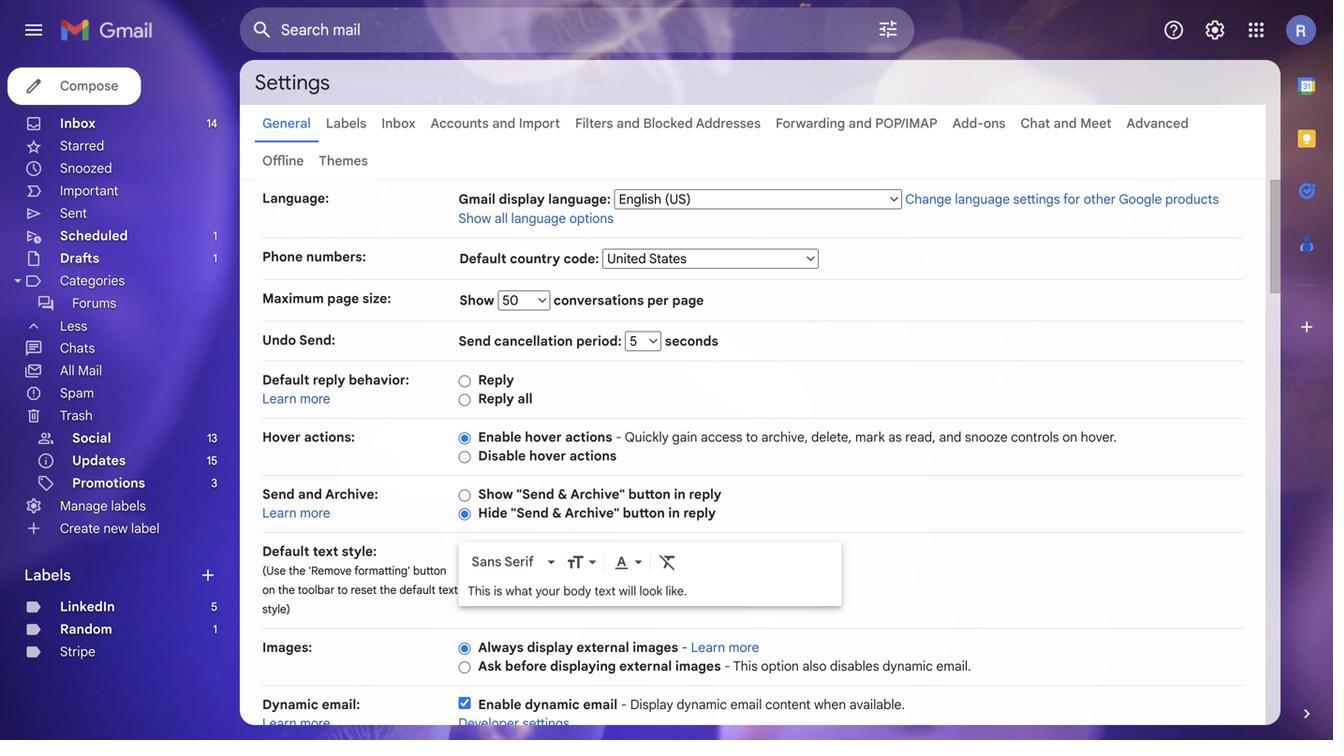 Task type: locate. For each thing, give the bounding box(es) containing it.
button up default
[[413, 564, 446, 578]]

1 vertical spatial labels
[[24, 566, 71, 585]]

inbox link up starred link
[[60, 115, 96, 132]]

1 vertical spatial reply
[[478, 391, 514, 407]]

reply down send:
[[313, 372, 345, 388]]

manage
[[60, 498, 108, 514]]

1 horizontal spatial labels
[[326, 115, 367, 132]]

None search field
[[240, 7, 914, 52]]

2 vertical spatial reply
[[683, 505, 716, 521]]

show down 'gmail'
[[458, 210, 491, 227]]

archive" for show
[[570, 486, 625, 503]]

2 vertical spatial default
[[262, 543, 309, 560]]

1 vertical spatial send
[[262, 486, 295, 503]]

blocked
[[643, 115, 693, 132]]

forwarding
[[776, 115, 845, 132]]

0 vertical spatial 1
[[213, 229, 217, 243]]

settings right developer
[[523, 715, 570, 732]]

period:
[[576, 333, 622, 349]]

1 enable from the top
[[478, 429, 522, 445]]

default for default country code:
[[459, 251, 507, 267]]

& for hide
[[552, 505, 562, 521]]

main menu image
[[22, 19, 45, 41]]

0 vertical spatial this
[[468, 584, 491, 599]]

1 vertical spatial hover
[[529, 448, 566, 464]]

1 vertical spatial on
[[262, 583, 275, 597]]

email left content
[[730, 697, 762, 713]]

text
[[313, 543, 338, 560], [438, 583, 458, 597], [594, 584, 616, 599]]

snooze
[[965, 429, 1008, 445]]

create
[[60, 520, 100, 537]]

1 vertical spatial default
[[262, 372, 309, 388]]

enable up disable
[[478, 429, 522, 445]]

promotions link
[[72, 475, 145, 491]]

0 vertical spatial display
[[499, 191, 545, 208]]

and left the import
[[492, 115, 515, 132]]

on down (use
[[262, 583, 275, 597]]

0 vertical spatial hover
[[525, 429, 562, 445]]

1 reply from the top
[[478, 372, 514, 388]]

text right default
[[438, 583, 458, 597]]

0 horizontal spatial on
[[262, 583, 275, 597]]

1 horizontal spatial inbox link
[[382, 115, 416, 132]]

all mail link
[[60, 363, 102, 379]]

send for send cancellation period:
[[458, 333, 491, 349]]

more down archive:
[[300, 505, 330, 521]]

learn up (use
[[262, 505, 297, 521]]

settings left for
[[1013, 191, 1060, 208]]

themes link
[[319, 153, 368, 169]]

default inside the default text style: (use the 'remove formatting' button on the toolbar to reset the default text style)
[[262, 543, 309, 560]]

1 horizontal spatial this
[[733, 658, 758, 675]]

in up remove formatting ‪(⌘\)‬ icon
[[668, 505, 680, 521]]

more
[[300, 391, 330, 407], [300, 505, 330, 521], [729, 639, 759, 656], [300, 715, 330, 732]]

& up "hide "send & archive" button in reply"
[[558, 486, 567, 503]]

0 vertical spatial "send
[[516, 486, 554, 503]]

linkedin link
[[60, 599, 115, 615]]

0 vertical spatial all
[[495, 210, 508, 227]]

2 vertical spatial button
[[413, 564, 446, 578]]

0 vertical spatial in
[[674, 486, 686, 503]]

serif
[[504, 554, 534, 570]]

display up show all language options
[[499, 191, 545, 208]]

(use
[[262, 564, 286, 578]]

labels up themes
[[326, 115, 367, 132]]

all down cancellation
[[518, 391, 533, 407]]

default down "undo" at the top left of page
[[262, 372, 309, 388]]

2 reply from the top
[[478, 391, 514, 407]]

delete,
[[811, 429, 852, 445]]

2 enable from the top
[[478, 697, 522, 713]]

default
[[459, 251, 507, 267], [262, 372, 309, 388], [262, 543, 309, 560]]

0 vertical spatial labels
[[326, 115, 367, 132]]

inbox link
[[60, 115, 96, 132], [382, 115, 416, 132]]

1 horizontal spatial send
[[458, 333, 491, 349]]

labels for labels link
[[326, 115, 367, 132]]

settings inside the 'enable dynamic email - display dynamic email content when available. developer settings'
[[523, 715, 570, 732]]

send and archive: learn more
[[262, 486, 378, 521]]

0 vertical spatial language
[[955, 191, 1010, 208]]

more down dynamic
[[300, 715, 330, 732]]

show for show "send & archive" button in reply
[[478, 486, 513, 503]]

in down gain
[[674, 486, 686, 503]]

0 horizontal spatial this
[[468, 584, 491, 599]]

show down default country code:
[[459, 292, 498, 309]]

inbox right labels link
[[382, 115, 416, 132]]

1 vertical spatial archive"
[[565, 505, 619, 521]]

access
[[701, 429, 742, 445]]

1 horizontal spatial inbox
[[382, 115, 416, 132]]

this
[[468, 584, 491, 599], [733, 658, 758, 675]]

- left display
[[621, 697, 627, 713]]

0 horizontal spatial page
[[327, 290, 359, 307]]

1 1 from the top
[[213, 229, 217, 243]]

pop/imap
[[875, 115, 938, 132]]

chat and meet
[[1021, 115, 1112, 132]]

3 1 from the top
[[213, 623, 217, 637]]

0 horizontal spatial email
[[583, 697, 617, 713]]

trash link
[[60, 408, 93, 424]]

and for meet
[[1054, 115, 1077, 132]]

0 vertical spatial on
[[1062, 429, 1077, 445]]

actions for disable
[[569, 448, 617, 464]]

body
[[563, 584, 591, 599]]

external
[[577, 639, 629, 656], [619, 658, 672, 675]]

on left hover.
[[1062, 429, 1077, 445]]

accounts and import
[[431, 115, 560, 132]]

1 horizontal spatial all
[[518, 391, 533, 407]]

1 vertical spatial this
[[733, 658, 758, 675]]

hover up 'disable hover actions'
[[525, 429, 562, 445]]

look
[[639, 584, 662, 599]]

default left country
[[459, 251, 507, 267]]

dynamic email: learn more
[[262, 697, 360, 732]]

1 inbox link from the left
[[60, 115, 96, 132]]

"send right hide
[[511, 505, 549, 521]]

send down hover on the bottom left of the page
[[262, 486, 295, 503]]

default text style: (use the 'remove formatting' button on the toolbar to reset the default text style)
[[262, 543, 458, 616]]

learn more link for reply
[[262, 391, 330, 407]]

like.
[[666, 584, 687, 599]]

dynamic left 'email.'
[[883, 658, 933, 675]]

cancellation
[[494, 333, 573, 349]]

'remove
[[308, 564, 352, 578]]

images down look
[[633, 639, 678, 656]]

1 vertical spatial in
[[668, 505, 680, 521]]

ask
[[478, 658, 502, 675]]

0 vertical spatial reply
[[478, 372, 514, 388]]

1 vertical spatial to
[[337, 583, 348, 597]]

style:
[[342, 543, 377, 560]]

0 horizontal spatial inbox link
[[60, 115, 96, 132]]

0 vertical spatial archive"
[[570, 486, 625, 503]]

updates link
[[72, 452, 126, 469]]

in for hide "send & archive" button in reply
[[668, 505, 680, 521]]

and
[[492, 115, 515, 132], [617, 115, 640, 132], [849, 115, 872, 132], [1054, 115, 1077, 132], [939, 429, 962, 445], [298, 486, 322, 503]]

button
[[628, 486, 671, 503], [623, 505, 665, 521], [413, 564, 446, 578]]

and for pop/imap
[[849, 115, 872, 132]]

conversations
[[554, 292, 644, 309]]

actions up 'disable hover actions'
[[565, 429, 612, 445]]

hover right disable
[[529, 448, 566, 464]]

learn more link down archive:
[[262, 505, 330, 521]]

display up the before
[[527, 639, 573, 656]]

1 vertical spatial all
[[518, 391, 533, 407]]

dynamic up developer settings 'link'
[[525, 697, 580, 713]]

in
[[674, 486, 686, 503], [668, 505, 680, 521]]

social link
[[72, 430, 111, 446]]

email down displaying
[[583, 697, 617, 713]]

categories link
[[60, 273, 125, 289]]

default for default reply behavior: learn more
[[262, 372, 309, 388]]

& down show "send & archive" button in reply
[[552, 505, 562, 521]]

0 vertical spatial button
[[628, 486, 671, 503]]

1 vertical spatial enable
[[478, 697, 522, 713]]

1 vertical spatial 1
[[213, 252, 217, 266]]

13
[[207, 431, 217, 445]]

labels navigation
[[0, 60, 240, 740]]

developer
[[458, 715, 519, 732]]

None checkbox
[[458, 697, 471, 709]]

scheduled
[[60, 228, 128, 244]]

categories
[[60, 273, 125, 289]]

send inside send and archive: learn more
[[262, 486, 295, 503]]

0 vertical spatial actions
[[565, 429, 612, 445]]

this left the option
[[733, 658, 758, 675]]

reply up reply all
[[478, 372, 514, 388]]

advanced
[[1127, 115, 1189, 132]]

inbox up starred link
[[60, 115, 96, 132]]

show for show all language options
[[458, 210, 491, 227]]

2 vertical spatial show
[[478, 486, 513, 503]]

as
[[888, 429, 902, 445]]

sans serif
[[472, 554, 534, 570]]

0 vertical spatial default
[[459, 251, 507, 267]]

1 email from the left
[[583, 697, 617, 713]]

labels for labels heading
[[24, 566, 71, 585]]

text up 'remove
[[313, 543, 338, 560]]

language down gmail display language:
[[511, 210, 566, 227]]

formatting'
[[354, 564, 410, 578]]

1 vertical spatial show
[[459, 292, 498, 309]]

other
[[1084, 191, 1116, 208]]

learn up hover on the bottom left of the page
[[262, 391, 297, 407]]

0 vertical spatial settings
[[1013, 191, 1060, 208]]

Reply all radio
[[458, 393, 471, 407]]

dynamic down ask before displaying external images - this option also disables dynamic email.
[[677, 697, 727, 713]]

1 vertical spatial "send
[[511, 505, 549, 521]]

labels inside navigation
[[24, 566, 71, 585]]

reply
[[478, 372, 514, 388], [478, 391, 514, 407]]

sent link
[[60, 205, 87, 222]]

images up the 'enable dynamic email - display dynamic email content when available. developer settings'
[[675, 658, 721, 675]]

reply right reply all option
[[478, 391, 514, 407]]

seconds
[[662, 333, 718, 349]]

1 vertical spatial reply
[[689, 486, 722, 503]]

0 vertical spatial show
[[458, 210, 491, 227]]

0 horizontal spatial inbox
[[60, 115, 96, 132]]

display
[[499, 191, 545, 208], [527, 639, 573, 656]]

external down always display external images - learn more
[[619, 658, 672, 675]]

sans
[[472, 554, 502, 570]]

to right access
[[746, 429, 758, 445]]

page right per
[[672, 292, 704, 309]]

1 inbox from the left
[[60, 115, 96, 132]]

show up hide
[[478, 486, 513, 503]]

starred link
[[60, 138, 104, 154]]

0 vertical spatial reply
[[313, 372, 345, 388]]

1 vertical spatial actions
[[569, 448, 617, 464]]

1 vertical spatial language
[[511, 210, 566, 227]]

all down 'gmail'
[[495, 210, 508, 227]]

display
[[630, 697, 673, 713]]

1 horizontal spatial language
[[955, 191, 1010, 208]]

language right change on the right
[[955, 191, 1010, 208]]

content
[[765, 697, 811, 713]]

0 horizontal spatial language
[[511, 210, 566, 227]]

2 horizontal spatial text
[[594, 584, 616, 599]]

and left archive:
[[298, 486, 322, 503]]

1 horizontal spatial text
[[438, 583, 458, 597]]

accounts
[[431, 115, 489, 132]]

create new label link
[[60, 520, 160, 537]]

this left is at the bottom left of the page
[[468, 584, 491, 599]]

send up reply option
[[458, 333, 491, 349]]

more inside default reply behavior: learn more
[[300, 391, 330, 407]]

"send down 'disable hover actions'
[[516, 486, 554, 503]]

forums link
[[72, 295, 116, 311]]

more up ask before displaying external images - this option also disables dynamic email.
[[729, 639, 759, 656]]

on
[[1062, 429, 1077, 445], [262, 583, 275, 597]]

to left reset
[[337, 583, 348, 597]]

1 vertical spatial display
[[527, 639, 573, 656]]

0 horizontal spatial labels
[[24, 566, 71, 585]]

learn more link up hover actions:
[[262, 391, 330, 407]]

0 horizontal spatial settings
[[523, 715, 570, 732]]

filters
[[575, 115, 613, 132]]

archive:
[[325, 486, 378, 503]]

Always display external images radio
[[458, 642, 471, 656]]

2 inbox from the left
[[382, 115, 416, 132]]

1 horizontal spatial to
[[746, 429, 758, 445]]

1 vertical spatial button
[[623, 505, 665, 521]]

learn down dynamic
[[262, 715, 297, 732]]

change
[[905, 191, 952, 208]]

1 vertical spatial &
[[552, 505, 562, 521]]

learn more link for email:
[[262, 715, 330, 732]]

0 horizontal spatial send
[[262, 486, 295, 503]]

archive" down show "send & archive" button in reply
[[565, 505, 619, 521]]

and for import
[[492, 115, 515, 132]]

default up (use
[[262, 543, 309, 560]]

enable hover actions - quickly gain access to archive, delete, mark as read, and snooze controls on hover.
[[478, 429, 1117, 445]]

button down show "send & archive" button in reply
[[623, 505, 665, 521]]

and right chat
[[1054, 115, 1077, 132]]

button up "hide "send & archive" button in reply"
[[628, 486, 671, 503]]

language:
[[548, 191, 611, 208]]

0 vertical spatial &
[[558, 486, 567, 503]]

enable for enable dynamic email
[[478, 697, 522, 713]]

settings
[[255, 69, 330, 96]]

text left will
[[594, 584, 616, 599]]

default inside default reply behavior: learn more
[[262, 372, 309, 388]]

labels
[[326, 115, 367, 132], [24, 566, 71, 585]]

all
[[495, 210, 508, 227], [518, 391, 533, 407]]

to
[[746, 429, 758, 445], [337, 583, 348, 597]]

external up displaying
[[577, 639, 629, 656]]

reply for reply all
[[478, 391, 514, 407]]

manage labels link
[[60, 498, 146, 514]]

0 vertical spatial send
[[458, 333, 491, 349]]

labels up linkedin
[[24, 566, 71, 585]]

1 horizontal spatial email
[[730, 697, 762, 713]]

compose
[[60, 78, 118, 94]]

import
[[519, 115, 560, 132]]

inbox link right labels link
[[382, 115, 416, 132]]

tab list
[[1281, 60, 1333, 673]]

in for show "send & archive" button in reply
[[674, 486, 686, 503]]

default reply behavior: learn more
[[262, 372, 409, 407]]

0 horizontal spatial all
[[495, 210, 508, 227]]

enable inside the 'enable dynamic email - display dynamic email content when available. developer settings'
[[478, 697, 522, 713]]

1 vertical spatial settings
[[523, 715, 570, 732]]

0 vertical spatial enable
[[478, 429, 522, 445]]

learn more link down dynamic
[[262, 715, 330, 732]]

0 horizontal spatial to
[[337, 583, 348, 597]]

and left the pop/imap
[[849, 115, 872, 132]]

1
[[213, 229, 217, 243], [213, 252, 217, 266], [213, 623, 217, 637]]

- left quickly
[[616, 429, 622, 445]]

1 horizontal spatial settings
[[1013, 191, 1060, 208]]

and inside send and archive: learn more
[[298, 486, 322, 503]]

sans serif option
[[468, 553, 544, 571]]

archive" up "hide "send & archive" button in reply"
[[570, 486, 625, 503]]

your
[[536, 584, 560, 599]]

actions up show "send & archive" button in reply
[[569, 448, 617, 464]]

available.
[[849, 697, 905, 713]]

Ask before displaying external images radio
[[458, 660, 471, 674]]

hide "send & archive" button in reply
[[478, 505, 716, 521]]

reply up formatting options toolbar
[[683, 505, 716, 521]]

general link
[[262, 115, 311, 132]]

show all language options link
[[458, 210, 614, 227]]

and right filters
[[617, 115, 640, 132]]

enable up developer
[[478, 697, 522, 713]]

learn
[[262, 391, 297, 407], [262, 505, 297, 521], [691, 639, 725, 656], [262, 715, 297, 732]]

reply down access
[[689, 486, 722, 503]]

more up hover actions:
[[300, 391, 330, 407]]

2 vertical spatial 1
[[213, 623, 217, 637]]

2 1 from the top
[[213, 252, 217, 266]]

page left size:
[[327, 290, 359, 307]]

support image
[[1163, 19, 1185, 41]]



Task type: describe. For each thing, give the bounding box(es) containing it.
toolbar
[[298, 583, 335, 597]]

actions for enable
[[565, 429, 612, 445]]

when
[[814, 697, 846, 713]]

2 inbox link from the left
[[382, 115, 416, 132]]

trash
[[60, 408, 93, 424]]

default
[[399, 583, 436, 597]]

1 for drafts
[[213, 252, 217, 266]]

stripe
[[60, 644, 95, 660]]

chats
[[60, 340, 95, 356]]

reply all
[[478, 391, 533, 407]]

ons
[[984, 115, 1006, 132]]

gmail image
[[60, 11, 162, 49]]

button for show "send & archive" button in reply
[[628, 486, 671, 503]]

settings image
[[1204, 19, 1226, 41]]

forwarding and pop/imap link
[[776, 115, 938, 132]]

archive,
[[761, 429, 808, 445]]

snoozed link
[[60, 160, 112, 177]]

on inside the default text style: (use the 'remove formatting' button on the toolbar to reset the default text style)
[[262, 583, 275, 597]]

add-
[[953, 115, 984, 132]]

2 email from the left
[[730, 697, 762, 713]]

options
[[569, 210, 614, 227]]

and right "read,"
[[939, 429, 962, 445]]

0 vertical spatial external
[[577, 639, 629, 656]]

dynamic
[[262, 697, 318, 713]]

all for reply
[[518, 391, 533, 407]]

updates
[[72, 452, 126, 469]]

advanced search options image
[[869, 10, 907, 48]]

the right (use
[[289, 564, 306, 578]]

1 vertical spatial external
[[619, 658, 672, 675]]

0 vertical spatial to
[[746, 429, 758, 445]]

developer settings link
[[458, 715, 570, 732]]

1 horizontal spatial dynamic
[[677, 697, 727, 713]]

show "send & archive" button in reply
[[478, 486, 722, 503]]

Reply radio
[[458, 374, 471, 388]]

all for show
[[495, 210, 508, 227]]

the down formatting'
[[380, 583, 397, 597]]

1 horizontal spatial page
[[672, 292, 704, 309]]

learn more link up ask before displaying external images - this option also disables dynamic email.
[[691, 639, 759, 656]]

1 vertical spatial images
[[675, 658, 721, 675]]

code:
[[564, 251, 599, 267]]

button inside the default text style: (use the 'remove formatting' button on the toolbar to reset the default text style)
[[413, 564, 446, 578]]

learn more link for and
[[262, 505, 330, 521]]

Disable hover actions radio
[[458, 450, 471, 464]]

mark
[[855, 429, 885, 445]]

read,
[[905, 429, 936, 445]]

hide
[[478, 505, 507, 521]]

Enable hover actions radio
[[458, 431, 471, 445]]

enable for enable hover actions
[[478, 429, 522, 445]]

undo send:
[[262, 332, 335, 349]]

chats link
[[60, 340, 95, 356]]

controls
[[1011, 429, 1059, 445]]

learn inside send and archive: learn more
[[262, 505, 297, 521]]

hover for disable
[[529, 448, 566, 464]]

promotions
[[72, 475, 145, 491]]

drafts link
[[60, 250, 99, 267]]

ask before displaying external images - this option also disables dynamic email.
[[478, 658, 971, 675]]

per
[[647, 292, 669, 309]]

3
[[211, 476, 217, 490]]

send for send and archive: learn more
[[262, 486, 295, 503]]

15
[[207, 454, 217, 468]]

1 for random
[[213, 623, 217, 637]]

inbox inside labels navigation
[[60, 115, 96, 132]]

- inside the 'enable dynamic email - display dynamic email content when available. developer settings'
[[621, 697, 627, 713]]

display for gmail
[[499, 191, 545, 208]]

reply for hide "send & archive" button in reply
[[683, 505, 716, 521]]

this is what your body text will look like.
[[468, 584, 687, 599]]

and for archive:
[[298, 486, 322, 503]]

hover
[[262, 429, 301, 445]]

compose button
[[7, 67, 141, 105]]

reply for show "send & archive" button in reply
[[689, 486, 722, 503]]

more inside dynamic email: learn more
[[300, 715, 330, 732]]

- left the option
[[724, 658, 730, 675]]

size:
[[362, 290, 391, 307]]

forums
[[72, 295, 116, 311]]

quickly
[[625, 429, 669, 445]]

actions:
[[304, 429, 355, 445]]

hover for enable
[[525, 429, 562, 445]]

random link
[[60, 621, 112, 638]]

labels link
[[326, 115, 367, 132]]

gmail
[[458, 191, 495, 208]]

also
[[802, 658, 827, 675]]

enable dynamic email - display dynamic email content when available. developer settings
[[458, 697, 905, 732]]

the up style)
[[278, 583, 295, 597]]

less button
[[0, 315, 225, 337]]

button for hide "send & archive" button in reply
[[623, 505, 665, 521]]

undo
[[262, 332, 296, 349]]

more inside send and archive: learn more
[[300, 505, 330, 521]]

hover actions:
[[262, 429, 355, 445]]

0 vertical spatial images
[[633, 639, 678, 656]]

spam link
[[60, 385, 94, 401]]

0 horizontal spatial text
[[313, 543, 338, 560]]

formatting options toolbar
[[464, 544, 836, 579]]

"send for show
[[516, 486, 554, 503]]

sent
[[60, 205, 87, 222]]

label
[[131, 520, 160, 537]]

display for always
[[527, 639, 573, 656]]

themes
[[319, 153, 368, 169]]

and for blocked
[[617, 115, 640, 132]]

1 horizontal spatial on
[[1062, 429, 1077, 445]]

is
[[494, 584, 502, 599]]

reply inside default reply behavior: learn more
[[313, 372, 345, 388]]

"send for hide
[[511, 505, 549, 521]]

add-ons link
[[953, 115, 1006, 132]]

5
[[211, 600, 217, 614]]

Hide "Send & Archive" button in reply radio
[[458, 507, 471, 521]]

to inside the default text style: (use the 'remove formatting' button on the toolbar to reset the default text style)
[[337, 583, 348, 597]]

labels
[[111, 498, 146, 514]]

gain
[[672, 429, 697, 445]]

2 horizontal spatial dynamic
[[883, 658, 933, 675]]

snoozed
[[60, 160, 112, 177]]

advanced link
[[1127, 115, 1189, 132]]

images:
[[262, 639, 312, 656]]

show for show
[[459, 292, 498, 309]]

will
[[619, 584, 636, 599]]

& for show
[[558, 486, 567, 503]]

chat and meet link
[[1021, 115, 1112, 132]]

style)
[[262, 602, 290, 616]]

Search mail text field
[[281, 21, 824, 39]]

labels heading
[[24, 566, 199, 585]]

archive" for hide
[[565, 505, 619, 521]]

before
[[505, 658, 547, 675]]

0 horizontal spatial dynamic
[[525, 697, 580, 713]]

remove formatting ‪(⌘\)‬ image
[[658, 553, 677, 571]]

country
[[510, 251, 560, 267]]

1 for scheduled
[[213, 229, 217, 243]]

phone numbers:
[[262, 249, 366, 265]]

learn inside default reply behavior: learn more
[[262, 391, 297, 407]]

linkedin
[[60, 599, 115, 615]]

learn up ask before displaying external images - this option also disables dynamic email.
[[691, 639, 725, 656]]

scheduled link
[[60, 228, 128, 244]]

search mail image
[[245, 13, 279, 47]]

forwarding and pop/imap
[[776, 115, 938, 132]]

add-ons
[[953, 115, 1006, 132]]

- up ask before displaying external images - this option also disables dynamic email.
[[682, 639, 688, 656]]

default for default text style: (use the 'remove formatting' button on the toolbar to reset the default text style)
[[262, 543, 309, 560]]

language:
[[262, 190, 329, 207]]

products
[[1165, 191, 1219, 208]]

phone
[[262, 249, 303, 265]]

reply for reply
[[478, 372, 514, 388]]

learn inside dynamic email: learn more
[[262, 715, 297, 732]]

Show "Send & Archive" button in reply radio
[[458, 488, 471, 502]]



Task type: vqa. For each thing, say whether or not it's contained in the screenshot.
more within the Dynamic email: Learn more
yes



